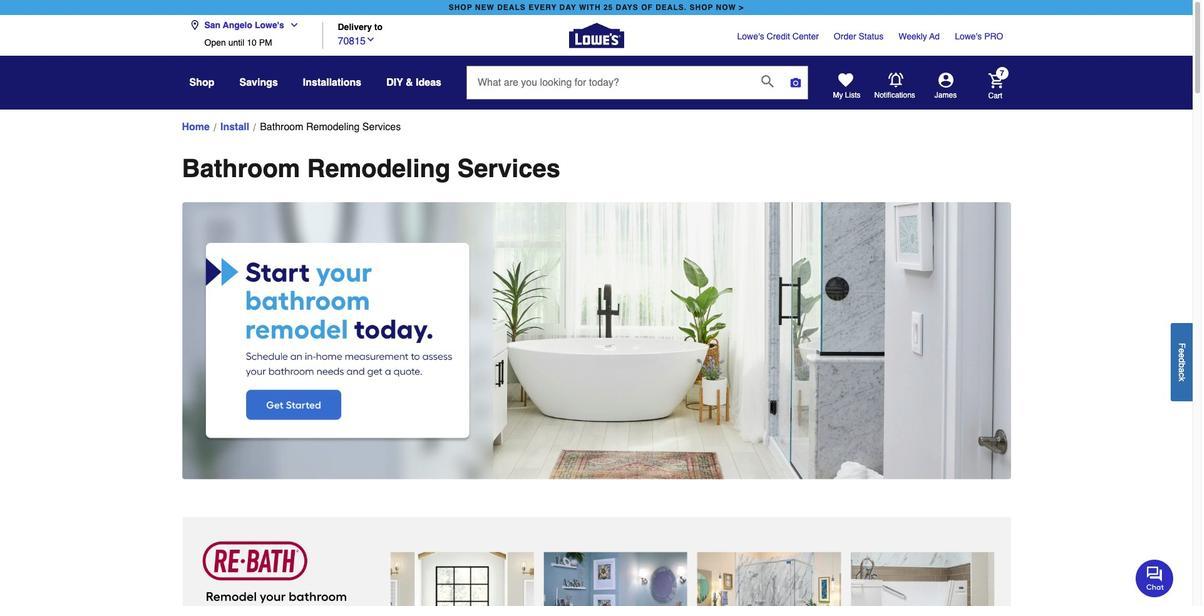 Task type: describe. For each thing, give the bounding box(es) containing it.
remodel your bathroom with lowe's and re-bath, the industry leader in bathroom remodeling. image
[[182, 518, 1011, 606]]

0 horizontal spatial services
[[362, 121, 401, 133]]

my lists link
[[833, 73, 861, 100]]

with
[[579, 3, 601, 12]]

san
[[204, 20, 221, 30]]

10
[[247, 38, 257, 48]]

0 vertical spatial bathroom remodeling services
[[260, 121, 401, 133]]

order status
[[834, 31, 884, 41]]

diy
[[387, 77, 403, 88]]

start your bathroom remodel today. schedule an in-home measurement and get a quote. image
[[182, 202, 1011, 480]]

lowe's credit center
[[737, 31, 819, 41]]

70815 button
[[338, 32, 376, 49]]

ideas
[[416, 77, 441, 88]]

camera image
[[790, 76, 802, 89]]

james
[[935, 91, 957, 100]]

my
[[833, 91, 843, 100]]

70815
[[338, 35, 366, 47]]

a
[[1177, 368, 1187, 373]]

f e e d b a c k
[[1177, 343, 1187, 381]]

order
[[834, 31, 856, 41]]

0 vertical spatial remodeling
[[306, 121, 360, 133]]

lowe's pro
[[955, 31, 1004, 41]]

b
[[1177, 363, 1187, 368]]

lowe's home improvement lists image
[[838, 73, 853, 88]]

open
[[204, 38, 226, 48]]

days
[[616, 3, 639, 12]]

1 vertical spatial bathroom remodeling services
[[182, 154, 561, 183]]

lowe's home improvement cart image
[[989, 73, 1004, 88]]

new
[[475, 3, 495, 12]]

1 vertical spatial bathroom
[[182, 154, 300, 183]]

d
[[1177, 358, 1187, 363]]

shop
[[189, 77, 214, 88]]

weekly ad link
[[899, 30, 940, 43]]

pm
[[259, 38, 272, 48]]

c
[[1177, 373, 1187, 377]]

1 vertical spatial services
[[457, 154, 561, 183]]

shop button
[[189, 71, 214, 94]]

install
[[220, 121, 249, 133]]

center
[[793, 31, 819, 41]]

pro
[[985, 31, 1004, 41]]

every
[[529, 3, 557, 12]]

shop new deals every day with 25 days of deals. shop now >
[[449, 3, 744, 12]]

ad
[[930, 31, 940, 41]]

diy & ideas button
[[387, 71, 441, 94]]

status
[[859, 31, 884, 41]]

2 shop from the left
[[690, 3, 714, 12]]

lists
[[845, 91, 861, 100]]

installations button
[[303, 71, 361, 94]]

Search Query text field
[[467, 66, 751, 99]]



Task type: vqa. For each thing, say whether or not it's contained in the screenshot.
Shop
yes



Task type: locate. For each thing, give the bounding box(es) containing it.
25
[[604, 3, 613, 12]]

now
[[716, 3, 736, 12]]

angelo
[[223, 20, 252, 30]]

bathroom right install
[[260, 121, 303, 133]]

chevron down image down to
[[366, 34, 376, 44]]

notifications
[[875, 91, 915, 99]]

location image
[[189, 20, 199, 30]]

1 vertical spatial chevron down image
[[366, 34, 376, 44]]

savings
[[240, 77, 278, 88]]

san angelo lowe's button
[[189, 13, 304, 38]]

order status link
[[834, 30, 884, 43]]

f
[[1177, 343, 1187, 348]]

0 vertical spatial chevron down image
[[284, 20, 299, 30]]

lowe's credit center link
[[737, 30, 819, 43]]

1 horizontal spatial lowe's
[[737, 31, 764, 41]]

1 horizontal spatial shop
[[690, 3, 714, 12]]

0 horizontal spatial lowe's
[[255, 20, 284, 30]]

home link
[[182, 120, 210, 135]]

lowe's inside button
[[255, 20, 284, 30]]

0 horizontal spatial chevron down image
[[284, 20, 299, 30]]

&
[[406, 77, 413, 88]]

0 vertical spatial bathroom
[[260, 121, 303, 133]]

f e e d b a c k button
[[1171, 323, 1193, 401]]

lowe's
[[255, 20, 284, 30], [737, 31, 764, 41], [955, 31, 982, 41]]

lowe's home improvement logo image
[[569, 8, 624, 63]]

my lists
[[833, 91, 861, 100]]

install link
[[220, 120, 249, 135]]

>
[[739, 3, 744, 12]]

shop
[[449, 3, 473, 12], [690, 3, 714, 12]]

1 e from the top
[[1177, 348, 1187, 353]]

e up b
[[1177, 353, 1187, 358]]

open until 10 pm
[[204, 38, 272, 48]]

shop new deals every day with 25 days of deals. shop now > link
[[446, 0, 747, 15]]

shop left new
[[449, 3, 473, 12]]

bathroom remodeling services down installations
[[260, 121, 401, 133]]

installations
[[303, 77, 361, 88]]

diy & ideas
[[387, 77, 441, 88]]

san angelo lowe's
[[204, 20, 284, 30]]

lowe's for lowe's credit center
[[737, 31, 764, 41]]

0 horizontal spatial shop
[[449, 3, 473, 12]]

bathroom
[[260, 121, 303, 133], [182, 154, 300, 183]]

k
[[1177, 377, 1187, 381]]

chevron down image
[[284, 20, 299, 30], [366, 34, 376, 44]]

shop left now at the top
[[690, 3, 714, 12]]

0 vertical spatial services
[[362, 121, 401, 133]]

bathroom remodeling services
[[260, 121, 401, 133], [182, 154, 561, 183]]

search image
[[761, 75, 774, 88]]

credit
[[767, 31, 790, 41]]

lowe's home improvement notification center image
[[888, 73, 903, 88]]

home
[[182, 121, 210, 133]]

to
[[374, 22, 383, 32]]

bathroom down install link
[[182, 154, 300, 183]]

1 vertical spatial remodeling
[[307, 154, 451, 183]]

weekly ad
[[899, 31, 940, 41]]

1 horizontal spatial services
[[457, 154, 561, 183]]

chevron down image inside the 70815 button
[[366, 34, 376, 44]]

weekly
[[899, 31, 927, 41]]

cart
[[989, 91, 1003, 100]]

bathroom remodeling services down bathroom remodeling services link
[[182, 154, 561, 183]]

e up d
[[1177, 348, 1187, 353]]

lowe's pro link
[[955, 30, 1004, 43]]

1 shop from the left
[[449, 3, 473, 12]]

bathroom inside bathroom remodeling services link
[[260, 121, 303, 133]]

savings button
[[240, 71, 278, 94]]

services
[[362, 121, 401, 133], [457, 154, 561, 183]]

lowe's left pro
[[955, 31, 982, 41]]

delivery
[[338, 22, 372, 32]]

lowe's left the credit
[[737, 31, 764, 41]]

deals.
[[656, 3, 687, 12]]

e
[[1177, 348, 1187, 353], [1177, 353, 1187, 358]]

delivery to
[[338, 22, 383, 32]]

of
[[641, 3, 653, 12]]

lowe's up pm
[[255, 20, 284, 30]]

chat invite button image
[[1136, 559, 1174, 597]]

james button
[[916, 73, 976, 100]]

remodeling
[[306, 121, 360, 133], [307, 154, 451, 183]]

bathroom remodeling services link
[[260, 120, 401, 135]]

2 e from the top
[[1177, 353, 1187, 358]]

day
[[560, 3, 577, 12]]

7
[[1000, 69, 1004, 78]]

chevron down image right angelo
[[284, 20, 299, 30]]

until
[[228, 38, 244, 48]]

lowe's for lowe's pro
[[955, 31, 982, 41]]

deals
[[497, 3, 526, 12]]

2 horizontal spatial lowe's
[[955, 31, 982, 41]]

None search field
[[467, 66, 808, 111]]

1 horizontal spatial chevron down image
[[366, 34, 376, 44]]



